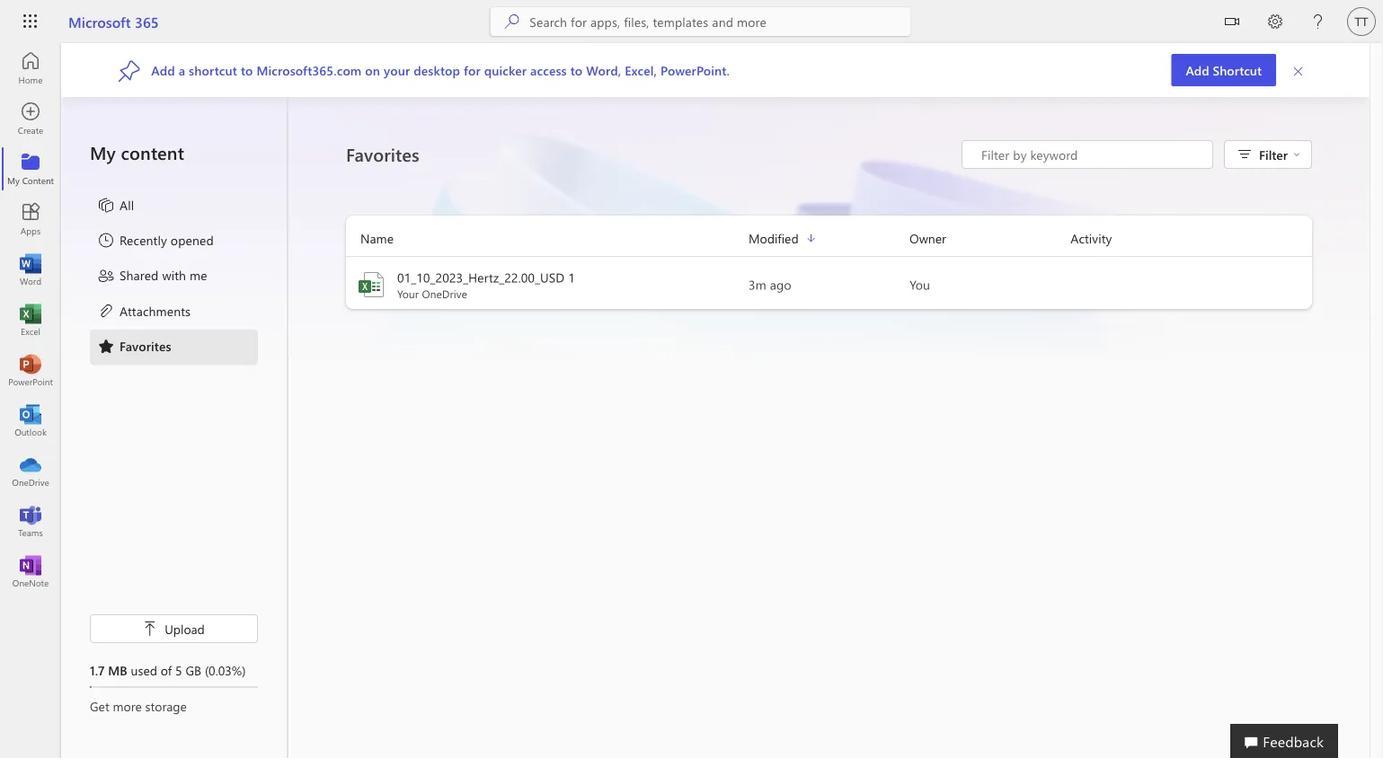 Task type: vqa. For each thing, say whether or not it's contained in the screenshot.
Activity, Column 4 of 4 column header
yes



Task type: locate. For each thing, give the bounding box(es) containing it.
favorites inside "element"
[[120, 337, 171, 354]]

feedback button
[[1230, 724, 1338, 759]]

a
[[179, 62, 185, 78]]

to
[[241, 62, 253, 78], [570, 62, 583, 78]]

recently
[[120, 232, 167, 248]]

add shortcut button
[[1171, 54, 1276, 86]]

01_10_2023_hertz_22.00_usd
[[397, 269, 565, 286]]

1 horizontal spatial favorites
[[346, 142, 420, 166]]

get more storage button
[[90, 697, 258, 715]]

add left a
[[151, 62, 175, 78]]

0 vertical spatial favorites
[[346, 142, 420, 166]]

powerpoint image
[[22, 361, 40, 379]]

365
[[135, 12, 159, 31]]

1 horizontal spatial add
[[1186, 62, 1209, 78]]

shared
[[120, 267, 159, 284]]

0 horizontal spatial add
[[151, 62, 175, 78]]

menu containing all
[[90, 189, 258, 365]]

1
[[568, 269, 575, 286]]

owner
[[910, 230, 946, 247]]

word,
[[586, 62, 621, 78]]

add for add shortcut
[[1186, 62, 1209, 78]]

recently opened
[[120, 232, 214, 248]]

access
[[530, 62, 567, 78]]

name 01_10_2023_hertz_22.00_usd 1 cell
[[346, 269, 749, 301]]

create image
[[22, 110, 40, 128]]

opened
[[171, 232, 214, 248]]

0 horizontal spatial favorites
[[120, 337, 171, 354]]

0 horizontal spatial to
[[241, 62, 253, 78]]

me
[[190, 267, 207, 284]]

5
[[175, 662, 182, 679]]

2 add from the left
[[151, 62, 175, 78]]

favorites
[[346, 142, 420, 166], [120, 337, 171, 354]]

add
[[1186, 62, 1209, 78], [151, 62, 175, 78]]

microsoft 365
[[68, 12, 159, 31]]

activity
[[1071, 230, 1112, 247]]

1 add from the left
[[1186, 62, 1209, 78]]

add a shortcut to microsoft365.com on your desktop for quicker access to word, excel, powerpoint.
[[151, 62, 730, 78]]

onedrive image
[[22, 462, 40, 480]]

onedrive
[[422, 287, 467, 301]]

favorites down attachments element on the top of page
[[120, 337, 171, 354]]

row
[[346, 228, 1312, 257]]

1.7
[[90, 662, 105, 679]]

owner button
[[910, 228, 1071, 249]]

to left word,
[[570, 62, 583, 78]]

None search field
[[490, 7, 911, 36]]

onenote image
[[22, 563, 40, 581]]

add left shortcut
[[1186, 62, 1209, 78]]


[[1293, 151, 1300, 158]]

3m
[[749, 276, 766, 293]]

activity, column 4 of 4 column header
[[1071, 228, 1312, 249]]

shortcut
[[189, 62, 237, 78]]

for
[[464, 62, 481, 78]]

filter
[[1259, 146, 1288, 163]]

you
[[910, 276, 930, 293]]

get
[[90, 698, 109, 714]]

modified button
[[749, 228, 910, 249]]


[[143, 622, 157, 636]]

excel,
[[625, 62, 657, 78]]

feedback
[[1263, 732, 1324, 751]]

1 vertical spatial favorites
[[120, 337, 171, 354]]

my
[[90, 141, 116, 164]]

modified
[[749, 230, 799, 247]]

 upload
[[143, 621, 205, 637]]

your
[[384, 62, 410, 78]]

navigation
[[0, 43, 61, 597]]

filter 
[[1259, 146, 1300, 163]]

all element
[[97, 196, 134, 217]]

shared with me element
[[97, 266, 207, 288]]

of
[[161, 662, 172, 679]]

add shortcut
[[1186, 62, 1262, 78]]


[[1225, 14, 1239, 29]]

to right shortcut
[[241, 62, 253, 78]]

all
[[120, 196, 134, 213]]

outlook image
[[22, 412, 40, 430]]

attachments element
[[97, 302, 191, 323]]

attachments
[[120, 302, 191, 319]]

storage
[[145, 698, 187, 714]]

1 horizontal spatial to
[[570, 62, 583, 78]]

add for add a shortcut to microsoft365.com on your desktop for quicker access to word, excel, powerpoint.
[[151, 62, 175, 78]]

get more storage
[[90, 698, 187, 714]]

favorites up the name
[[346, 142, 420, 166]]

my content
[[90, 141, 184, 164]]

1 to from the left
[[241, 62, 253, 78]]

menu
[[90, 189, 258, 365]]

add inside button
[[1186, 62, 1209, 78]]



Task type: describe. For each thing, give the bounding box(es) containing it.
1.7 mb used of 5 gb (0.03%)
[[90, 662, 246, 679]]

microsoft
[[68, 12, 131, 31]]

name
[[360, 230, 394, 247]]

menu inside my content left pane navigation navigation
[[90, 189, 258, 365]]

3m ago
[[749, 276, 791, 293]]

shared with me
[[120, 267, 207, 284]]

none search field inside microsoft 365 banner
[[490, 7, 911, 36]]

your
[[397, 287, 419, 301]]

tt
[[1355, 14, 1368, 28]]

used
[[131, 662, 157, 679]]

shortcut
[[1213, 62, 1262, 78]]

dismiss this dialog image
[[1292, 62, 1305, 78]]

content
[[121, 141, 184, 164]]

recently opened element
[[97, 231, 214, 253]]

teams image
[[22, 512, 40, 530]]

apps image
[[22, 210, 40, 228]]

my content left pane navigation navigation
[[61, 97, 288, 759]]

(0.03%)
[[205, 662, 246, 679]]

home image
[[22, 59, 40, 77]]

Filter by keyword text field
[[980, 146, 1203, 164]]

with
[[162, 267, 186, 284]]

word image
[[22, 261, 40, 279]]

 button
[[1211, 0, 1254, 46]]

powerpoint.
[[661, 62, 730, 78]]

ago
[[770, 276, 791, 293]]

displaying 1 out of 3 files. status
[[962, 140, 1213, 169]]

favorites element
[[97, 337, 171, 358]]

a2hs image
[[119, 59, 140, 82]]

excel image
[[22, 311, 40, 329]]

upload
[[165, 621, 205, 637]]

gb
[[185, 662, 201, 679]]

more
[[113, 698, 142, 714]]

row containing name
[[346, 228, 1312, 257]]

name button
[[346, 228, 749, 249]]

my content image
[[22, 160, 40, 178]]

tt button
[[1340, 0, 1383, 43]]

microsoft365.com
[[257, 62, 362, 78]]

excel image
[[357, 271, 386, 299]]

microsoft 365 banner
[[0, 0, 1383, 46]]

desktop
[[414, 62, 460, 78]]

2 to from the left
[[570, 62, 583, 78]]

Search box. Suggestions appear as you type. search field
[[530, 7, 911, 36]]

mb
[[108, 662, 127, 679]]

on
[[365, 62, 380, 78]]

quicker
[[484, 62, 527, 78]]

01_10_2023_hertz_22.00_usd 1 your onedrive
[[397, 269, 575, 301]]



